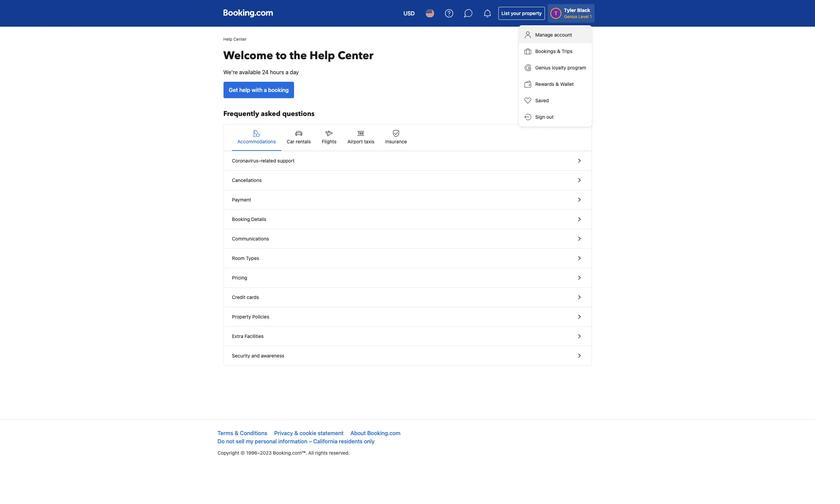 Task type: vqa. For each thing, say whether or not it's contained in the screenshot.
"informed"
no



Task type: describe. For each thing, give the bounding box(es) containing it.
copyright
[[218, 450, 239, 456]]

communications button
[[224, 229, 592, 249]]

©
[[241, 450, 245, 456]]

payment button
[[224, 190, 592, 210]]

coronavirus-related support button
[[224, 151, 592, 171]]

& for privacy
[[294, 430, 298, 437]]

insurance button
[[380, 125, 413, 151]]

pricing
[[232, 275, 247, 281]]

hours
[[270, 69, 284, 75]]

wallet
[[560, 81, 574, 87]]

usd
[[404, 10, 415, 16]]

privacy & cookie statement link
[[274, 430, 344, 437]]

get help with a booking button
[[223, 82, 294, 98]]

and
[[252, 353, 260, 359]]

booking.com
[[367, 430, 401, 437]]

1 horizontal spatial help
[[310, 48, 335, 63]]

available
[[239, 69, 261, 75]]

do not sell my personal information – california residents only link
[[218, 439, 375, 445]]

airport taxis button
[[342, 125, 380, 151]]

level
[[579, 14, 589, 19]]

security and awareness button
[[224, 347, 592, 366]]

manage
[[536, 32, 553, 38]]

genius loyalty program link
[[519, 60, 592, 76]]

booking.com™.
[[273, 450, 307, 456]]

frequently asked questions
[[223, 109, 315, 118]]

usd button
[[400, 5, 419, 22]]

1996–2023
[[246, 450, 272, 456]]

room types button
[[224, 249, 592, 269]]

taxis
[[364, 139, 375, 145]]

tab list containing accommodations
[[224, 125, 592, 151]]

my
[[246, 439, 254, 445]]

& for bookings
[[557, 48, 561, 54]]

genius loyalty program
[[536, 65, 586, 71]]

questions
[[282, 109, 315, 118]]

only
[[364, 439, 375, 445]]

rentals
[[296, 139, 311, 145]]

0 vertical spatial a
[[286, 69, 289, 75]]

24
[[262, 69, 269, 75]]

credit cards button
[[224, 288, 592, 308]]

sign out button
[[519, 109, 592, 125]]

communications
[[232, 236, 269, 242]]

black
[[577, 7, 591, 13]]

about booking.com do not sell my personal information – california residents only
[[218, 430, 401, 445]]

booking.com online hotel reservations image
[[223, 9, 273, 17]]

with
[[252, 87, 263, 93]]

coronavirus-
[[232, 158, 261, 164]]

pricing button
[[224, 269, 592, 288]]

sign out
[[536, 114, 554, 120]]

bookings & trips link
[[519, 43, 592, 60]]

booking details
[[232, 216, 266, 222]]

1 vertical spatial genius
[[536, 65, 551, 71]]

cookie
[[300, 430, 316, 437]]

manage account
[[536, 32, 572, 38]]

insurance
[[386, 139, 407, 145]]

your
[[511, 10, 521, 16]]

cancellations
[[232, 177, 262, 183]]

related
[[261, 158, 276, 164]]

accommodations
[[238, 139, 276, 145]]

property policies button
[[224, 308, 592, 327]]

room types
[[232, 255, 259, 261]]

rewards & wallet link
[[519, 76, 592, 92]]

property policies
[[232, 314, 269, 320]]

–
[[309, 439, 312, 445]]

security
[[232, 353, 250, 359]]

flights
[[322, 139, 337, 145]]

tyler
[[564, 7, 576, 13]]

get
[[229, 87, 238, 93]]

policies
[[252, 314, 269, 320]]

list your property link
[[499, 7, 545, 20]]

rights
[[315, 450, 328, 456]]

the
[[290, 48, 307, 63]]

welcome to the help center
[[223, 48, 374, 63]]

1 vertical spatial center
[[338, 48, 374, 63]]

credit cards
[[232, 295, 259, 300]]

car rentals button
[[281, 125, 316, 151]]

program
[[568, 65, 586, 71]]

bookings
[[536, 48, 556, 54]]

day
[[290, 69, 299, 75]]

asked
[[261, 109, 281, 118]]

cards
[[247, 295, 259, 300]]

information
[[278, 439, 307, 445]]



Task type: locate. For each thing, give the bounding box(es) containing it.
list
[[502, 10, 510, 16]]

genius down tyler on the top right of the page
[[564, 14, 578, 19]]

rewards
[[536, 81, 555, 87]]

1 horizontal spatial center
[[338, 48, 374, 63]]

account
[[555, 32, 572, 38]]

list your property
[[502, 10, 542, 16]]

1 horizontal spatial genius
[[564, 14, 578, 19]]

&
[[557, 48, 561, 54], [556, 81, 559, 87], [235, 430, 239, 437], [294, 430, 298, 437]]

sign
[[536, 114, 545, 120]]

terms
[[218, 430, 233, 437]]

loyalty
[[552, 65, 566, 71]]

coronavirus-related support
[[232, 158, 295, 164]]

car
[[287, 139, 295, 145]]

about
[[351, 430, 366, 437]]

0 vertical spatial help
[[223, 37, 232, 42]]

bookings & trips
[[536, 48, 573, 54]]

privacy
[[274, 430, 293, 437]]

sell
[[236, 439, 245, 445]]

help right 'the'
[[310, 48, 335, 63]]

all
[[308, 450, 314, 456]]

car rentals
[[287, 139, 311, 145]]

welcome
[[223, 48, 273, 63]]

trips
[[562, 48, 573, 54]]

help center
[[223, 37, 247, 42]]

out
[[547, 114, 554, 120]]

we're
[[223, 69, 238, 75]]

0 vertical spatial center
[[234, 37, 247, 42]]

0 horizontal spatial help
[[223, 37, 232, 42]]

saved link
[[519, 92, 592, 109]]

rewards & wallet
[[536, 81, 574, 87]]

get help with a booking
[[229, 87, 289, 93]]

room
[[232, 255, 245, 261]]

& for terms
[[235, 430, 239, 437]]

center
[[234, 37, 247, 42], [338, 48, 374, 63]]

help up welcome
[[223, 37, 232, 42]]

a
[[286, 69, 289, 75], [264, 87, 267, 93]]

a left day
[[286, 69, 289, 75]]

a right with
[[264, 87, 267, 93]]

terms & conditions link
[[218, 430, 267, 437]]

credit
[[232, 295, 246, 300]]

0 vertical spatial genius
[[564, 14, 578, 19]]

0 horizontal spatial center
[[234, 37, 247, 42]]

frequently
[[223, 109, 259, 118]]

not
[[226, 439, 234, 445]]

extra facilities
[[232, 334, 264, 339]]

tyler black genius level 1
[[564, 7, 592, 19]]

conditions
[[240, 430, 267, 437]]

statement
[[318, 430, 344, 437]]

& up do not sell my personal information – california residents only link
[[294, 430, 298, 437]]

& left wallet
[[556, 81, 559, 87]]

extra
[[232, 334, 243, 339]]

do
[[218, 439, 225, 445]]

personal
[[255, 439, 277, 445]]

1
[[590, 14, 592, 19]]

airport
[[348, 139, 363, 145]]

1 horizontal spatial a
[[286, 69, 289, 75]]

extra facilities button
[[224, 327, 592, 347]]

cancellations button
[[224, 171, 592, 190]]

0 horizontal spatial genius
[[536, 65, 551, 71]]

about booking.com link
[[351, 430, 401, 437]]

flights button
[[316, 125, 342, 151]]

booking
[[268, 87, 289, 93]]

1 vertical spatial help
[[310, 48, 335, 63]]

payment
[[232, 197, 251, 203]]

genius
[[564, 14, 578, 19], [536, 65, 551, 71]]

genius left "loyalty"
[[536, 65, 551, 71]]

security and awareness
[[232, 353, 284, 359]]

& left trips
[[557, 48, 561, 54]]

property
[[522, 10, 542, 16]]

terms & conditions
[[218, 430, 267, 437]]

1 vertical spatial a
[[264, 87, 267, 93]]

we're available 24 hours a day
[[223, 69, 299, 75]]

tab list
[[224, 125, 592, 151]]

airport taxis
[[348, 139, 375, 145]]

types
[[246, 255, 259, 261]]

& for rewards
[[556, 81, 559, 87]]

a inside button
[[264, 87, 267, 93]]

awareness
[[261, 353, 284, 359]]

0 horizontal spatial a
[[264, 87, 267, 93]]

help
[[239, 87, 250, 93]]

details
[[251, 216, 266, 222]]

& up the sell
[[235, 430, 239, 437]]

genius inside tyler black genius level 1
[[564, 14, 578, 19]]



